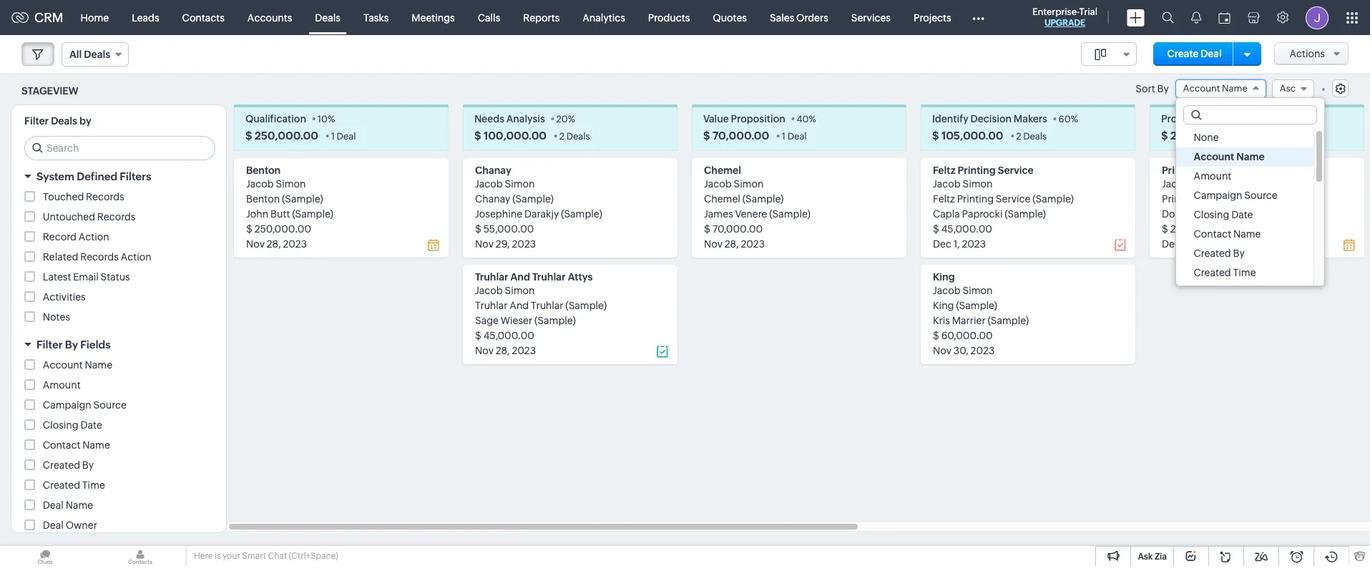 Task type: locate. For each thing, give the bounding box(es) containing it.
nov left 29,
[[475, 239, 494, 250]]

1 vertical spatial dimensions
[[1201, 193, 1256, 205]]

2 king from the top
[[933, 300, 955, 312]]

dec left 1,
[[933, 239, 952, 250]]

feltz up 'capla'
[[933, 193, 955, 205]]

jacob inside benton jacob simon benton (sample) john butt (sample) $ 250,000.00 nov 28, 2023
[[246, 178, 274, 190]]

1 vertical spatial filter
[[37, 339, 63, 351]]

3 1 deal from the left
[[1240, 131, 1265, 142]]

2 dec from the left
[[1163, 239, 1181, 250]]

1 horizontal spatial amount
[[1194, 171, 1232, 182]]

simon up the chanay (sample) link
[[505, 178, 535, 190]]

1 vertical spatial records
[[97, 211, 136, 223]]

0 vertical spatial chemel
[[704, 165, 742, 176]]

chanay jacob simon chanay (sample) josephine darakjy (sample) $ 55,000.00 nov 29, 2023
[[475, 165, 603, 250]]

28, inside benton jacob simon benton (sample) john butt (sample) $ 250,000.00 nov 28, 2023
[[267, 239, 281, 250]]

1 down the proposition
[[782, 131, 786, 142]]

nov for james venere (sample)
[[704, 239, 723, 250]]

0 vertical spatial 70,000.00
[[713, 130, 770, 142]]

dec left 3,
[[1163, 239, 1181, 250]]

king
[[933, 272, 955, 283], [933, 300, 955, 312]]

jacob down chemel link
[[704, 178, 732, 190]]

40
[[797, 114, 809, 125]]

chemel up james
[[704, 193, 741, 205]]

$ down value
[[704, 130, 711, 142]]

1 horizontal spatial closing
[[1194, 209, 1230, 221]]

1 horizontal spatial source
[[1245, 190, 1278, 201]]

dimensions up printing dimensions (sample) link
[[1203, 165, 1259, 176]]

0 vertical spatial created time
[[1194, 267, 1257, 279]]

0 vertical spatial contact
[[1194, 229, 1232, 240]]

2023 inside the chemel jacob simon chemel (sample) james venere (sample) $ 70,000.00 nov 28, 2023
[[741, 239, 765, 250]]

1 horizontal spatial contact name
[[1194, 229, 1262, 240]]

2 2 from the left
[[1017, 131, 1022, 142]]

accounts link
[[236, 0, 304, 35]]

0 horizontal spatial 28,
[[267, 239, 281, 250]]

time inside option
[[1234, 267, 1257, 279]]

0 vertical spatial closing
[[1194, 209, 1230, 221]]

1 horizontal spatial closing date
[[1194, 209, 1254, 221]]

0 vertical spatial 250,000.00
[[255, 130, 319, 142]]

0 horizontal spatial campaign
[[43, 400, 91, 411]]

(ctrl+space)
[[289, 551, 338, 561]]

created time down created by option
[[1194, 267, 1257, 279]]

28, down wieser
[[496, 345, 510, 357]]

jacob up sage
[[475, 285, 503, 297]]

records for touched
[[86, 191, 124, 203]]

projects
[[914, 12, 952, 23]]

chanay up the chanay (sample) link
[[475, 165, 512, 176]]

1 horizontal spatial campaign source
[[1194, 190, 1278, 201]]

calls
[[478, 12, 501, 23]]

$ down john
[[246, 224, 253, 235]]

1 vertical spatial campaign source
[[43, 400, 127, 411]]

email
[[73, 272, 99, 283]]

1 horizontal spatial 45,000.00
[[942, 224, 993, 235]]

70,000.00
[[713, 130, 770, 142], [713, 224, 763, 235]]

45,000.00 up 1,
[[942, 224, 993, 235]]

closing
[[1194, 209, 1230, 221], [43, 420, 78, 431]]

printing dimensions link
[[1163, 165, 1259, 176]]

100,000.00
[[484, 130, 547, 142]]

2 chemel from the top
[[704, 193, 741, 205]]

smart
[[242, 551, 266, 561]]

quotes
[[713, 12, 747, 23]]

needs
[[475, 113, 505, 125]]

250,000.00 inside benton jacob simon benton (sample) john butt (sample) $ 250,000.00 nov 28, 2023
[[255, 224, 311, 235]]

45,000.00
[[942, 224, 993, 235], [484, 330, 535, 342]]

1 vertical spatial campaign
[[43, 400, 91, 411]]

1 vertical spatial chemel
[[704, 193, 741, 205]]

service up "capla paprocki (sample)" link
[[996, 193, 1031, 205]]

contact name
[[1194, 229, 1262, 240], [43, 440, 110, 451]]

records up 'latest email status'
[[80, 251, 119, 263]]

contacts
[[182, 12, 225, 23]]

jacob inside feltz printing service jacob simon feltz printing service (sample) capla paprocki (sample) $ 45,000.00 dec 1, 2023
[[933, 178, 961, 190]]

campaign inside option
[[1194, 190, 1243, 201]]

0 vertical spatial chanay
[[475, 165, 512, 176]]

0 horizontal spatial closing date
[[43, 420, 102, 431]]

4 % from the left
[[1071, 114, 1079, 125]]

0 horizontal spatial 2
[[560, 131, 565, 142]]

nov down sage
[[475, 345, 494, 357]]

chemel jacob simon chemel (sample) james venere (sample) $ 70,000.00 nov 28, 2023
[[704, 165, 811, 250]]

1 1 from the left
[[331, 131, 335, 142]]

1 dec from the left
[[933, 239, 952, 250]]

29,
[[496, 239, 510, 250]]

0 vertical spatial contact name
[[1194, 229, 1262, 240]]

1 vertical spatial deal name
[[43, 500, 93, 511]]

time up owner
[[82, 480, 105, 491]]

1 deal down quote
[[1240, 131, 1265, 142]]

1
[[331, 131, 335, 142], [782, 131, 786, 142], [1240, 131, 1244, 142]]

king up kris
[[933, 300, 955, 312]]

by
[[1158, 83, 1169, 95], [1234, 248, 1245, 259], [65, 339, 78, 351], [82, 460, 94, 471]]

name inside option
[[1237, 151, 1265, 163]]

0 horizontal spatial 1 deal
[[331, 131, 356, 142]]

1 vertical spatial created by
[[43, 460, 94, 471]]

2023 inside benton jacob simon benton (sample) john butt (sample) $ 250,000.00 nov 28, 2023
[[283, 239, 307, 250]]

$ 100,000.00
[[475, 130, 547, 142]]

trial
[[1080, 6, 1098, 17]]

2 1 deal from the left
[[782, 131, 807, 142]]

deal down created time option on the right of the page
[[1194, 287, 1215, 298]]

1 horizontal spatial 2 deals
[[1017, 131, 1047, 142]]

deal up deal owner
[[43, 500, 64, 511]]

by inside option
[[1234, 248, 1245, 259]]

3 % from the left
[[809, 114, 817, 125]]

none option
[[1177, 128, 1314, 148]]

1 chemel from the top
[[704, 165, 742, 176]]

time down created by option
[[1234, 267, 1257, 279]]

1 2 deals from the left
[[560, 131, 590, 142]]

28, down james
[[725, 239, 739, 250]]

nov inside chanay jacob simon chanay (sample) josephine darakjy (sample) $ 55,000.00 nov 29, 2023
[[475, 239, 494, 250]]

$ down donette
[[1163, 224, 1169, 235]]

% right analysis
[[568, 114, 576, 125]]

1 horizontal spatial contact
[[1194, 229, 1232, 240]]

70,000.00 down value proposition
[[713, 130, 770, 142]]

1 vertical spatial 250,000.00
[[255, 224, 311, 235]]

campaign source
[[1194, 190, 1278, 201], [43, 400, 127, 411]]

name inside field
[[1223, 83, 1248, 94]]

1 horizontal spatial 2
[[1017, 131, 1022, 142]]

0 vertical spatial dimensions
[[1203, 165, 1259, 176]]

benton up benton (sample) link
[[246, 165, 281, 176]]

amount option
[[1177, 167, 1314, 186]]

record action
[[43, 231, 109, 243]]

0 vertical spatial account name
[[1184, 83, 1248, 94]]

$ inside benton jacob simon benton (sample) john butt (sample) $ 250,000.00 nov 28, 2023
[[246, 224, 253, 235]]

amount up printing dimensions (sample) link
[[1194, 171, 1232, 182]]

1 horizontal spatial action
[[121, 251, 151, 263]]

0 horizontal spatial 1
[[331, 131, 335, 142]]

and
[[511, 272, 530, 283], [510, 300, 529, 312]]

5 % from the left
[[1285, 114, 1292, 125]]

record
[[43, 231, 76, 243]]

1 horizontal spatial dec
[[1163, 239, 1181, 250]]

0 horizontal spatial action
[[78, 231, 109, 243]]

simon inside truhlar and truhlar attys jacob simon truhlar and truhlar (sample) sage wieser (sample) $ 45,000.00 nov 28, 2023
[[505, 285, 535, 297]]

deal right create
[[1201, 48, 1222, 59]]

jacob inside chanay jacob simon chanay (sample) josephine darakjy (sample) $ 55,000.00 nov 29, 2023
[[475, 178, 503, 190]]

1 vertical spatial king
[[933, 300, 955, 312]]

created time inside option
[[1194, 267, 1257, 279]]

2023 right 3,
[[1194, 239, 1218, 250]]

0 vertical spatial campaign source
[[1194, 190, 1278, 201]]

2
[[560, 131, 565, 142], [1017, 131, 1022, 142]]

0 vertical spatial amount
[[1194, 171, 1232, 182]]

nov inside the king jacob simon king (sample) kris marrier (sample) $ 60,000.00 nov 30, 2023
[[933, 345, 952, 357]]

records down defined
[[86, 191, 124, 203]]

25,000.00
[[1171, 130, 1227, 142], [1171, 224, 1221, 235]]

(sample) right the marrier
[[988, 315, 1030, 327]]

printing
[[958, 165, 996, 176], [1163, 165, 1200, 176], [958, 193, 994, 205], [1163, 193, 1199, 205]]

list box
[[1177, 128, 1325, 302]]

name
[[1223, 83, 1248, 94], [1237, 151, 1265, 163], [1234, 229, 1262, 240], [1217, 287, 1245, 298], [85, 360, 112, 371], [83, 440, 110, 451], [66, 500, 93, 511]]

feltz printing service jacob simon feltz printing service (sample) capla paprocki (sample) $ 45,000.00 dec 1, 2023
[[933, 165, 1074, 250]]

simon up chemel (sample) link
[[734, 178, 764, 190]]

2023 down john butt (sample) link
[[283, 239, 307, 250]]

truhlar up sage
[[475, 300, 508, 312]]

% right makers
[[1071, 114, 1079, 125]]

1 % from the left
[[328, 114, 335, 125]]

0 vertical spatial account
[[1184, 83, 1221, 94]]

and up truhlar and truhlar (sample) link
[[511, 272, 530, 283]]

truhlar down 29,
[[475, 272, 509, 283]]

dec
[[933, 239, 952, 250], [1163, 239, 1181, 250]]

% for $ 100,000.00
[[568, 114, 576, 125]]

2 deals down 20 %
[[560, 131, 590, 142]]

0 vertical spatial closing date
[[1194, 209, 1254, 221]]

1 vertical spatial account name
[[1194, 151, 1265, 163]]

created time up deal owner
[[43, 480, 105, 491]]

45,000.00 inside truhlar and truhlar attys jacob simon truhlar and truhlar (sample) sage wieser (sample) $ 45,000.00 nov 28, 2023
[[484, 330, 535, 342]]

2023 down venere
[[741, 239, 765, 250]]

1 vertical spatial action
[[121, 251, 151, 263]]

% for $ 250,000.00
[[328, 114, 335, 125]]

jacob up 'capla'
[[933, 178, 961, 190]]

0 vertical spatial time
[[1234, 267, 1257, 279]]

3 1 from the left
[[1240, 131, 1244, 142]]

campaign source option
[[1177, 186, 1314, 206]]

$ inside the king jacob simon king (sample) kris marrier (sample) $ 60,000.00 nov 30, 2023
[[933, 330, 940, 342]]

filter by fields
[[37, 339, 111, 351]]

source down amount option
[[1245, 190, 1278, 201]]

1 vertical spatial chanay
[[475, 193, 511, 205]]

105,000.00
[[942, 130, 1004, 142]]

enterprise-trial upgrade
[[1033, 6, 1098, 28]]

$ down james
[[704, 224, 711, 235]]

service up feltz printing service (sample) link
[[998, 165, 1034, 176]]

dimensions
[[1203, 165, 1259, 176], [1201, 193, 1256, 205]]

0 horizontal spatial contact
[[43, 440, 80, 451]]

0 vertical spatial feltz
[[933, 165, 956, 176]]

1 vertical spatial time
[[82, 480, 105, 491]]

1 horizontal spatial 28,
[[496, 345, 510, 357]]

simon inside feltz printing service jacob simon feltz printing service (sample) capla paprocki (sample) $ 45,000.00 dec 1, 2023
[[963, 178, 993, 190]]

orders
[[797, 12, 829, 23]]

records down touched records
[[97, 211, 136, 223]]

1 horizontal spatial 1
[[782, 131, 786, 142]]

1 for $ 70,000.00
[[782, 131, 786, 142]]

simon down feltz printing service link
[[963, 178, 993, 190]]

jacob down chanay link
[[475, 178, 503, 190]]

simon
[[276, 178, 306, 190], [505, 178, 535, 190], [734, 178, 764, 190], [963, 178, 993, 190], [1192, 178, 1222, 190], [505, 285, 535, 297], [963, 285, 993, 297]]

chanay up the 'josephine'
[[475, 193, 511, 205]]

0 horizontal spatial campaign source
[[43, 400, 127, 411]]

account inside field
[[1184, 83, 1221, 94]]

latest
[[43, 272, 71, 283]]

250,000.00 down qualification
[[255, 130, 319, 142]]

signals image
[[1192, 11, 1202, 24]]

1 down quote
[[1240, 131, 1244, 142]]

james venere (sample) link
[[704, 209, 811, 220]]

jacob down king link
[[933, 285, 961, 297]]

1 horizontal spatial campaign
[[1194, 190, 1243, 201]]

0 vertical spatial deal name
[[1194, 287, 1245, 298]]

closing inside "option"
[[1194, 209, 1230, 221]]

% for $ 25,000.00
[[1285, 114, 1292, 125]]

0 horizontal spatial date
[[80, 420, 102, 431]]

simon inside the chemel jacob simon chemel (sample) james venere (sample) $ 70,000.00 nov 28, 2023
[[734, 178, 764, 190]]

75
[[1274, 114, 1285, 125]]

0 vertical spatial created by
[[1194, 248, 1245, 259]]

(sample)
[[282, 193, 323, 205], [513, 193, 554, 205], [743, 193, 784, 205], [1033, 193, 1074, 205], [1258, 193, 1299, 205], [292, 209, 334, 220], [561, 209, 603, 220], [770, 209, 811, 220], [1005, 209, 1047, 220], [1230, 209, 1272, 220], [566, 300, 607, 312], [957, 300, 998, 312], [535, 315, 576, 327], [988, 315, 1030, 327]]

action up the status
[[121, 251, 151, 263]]

0 vertical spatial benton
[[246, 165, 281, 176]]

1 vertical spatial service
[[996, 193, 1031, 205]]

1 horizontal spatial date
[[1232, 209, 1254, 221]]

1 1 deal from the left
[[331, 131, 356, 142]]

1 vertical spatial and
[[510, 300, 529, 312]]

1 benton from the top
[[246, 165, 281, 176]]

amount down filter by fields
[[43, 380, 81, 391]]

1 chanay from the top
[[475, 165, 512, 176]]

None text field
[[1184, 106, 1317, 124]]

0 vertical spatial 45,000.00
[[942, 224, 993, 235]]

1 vertical spatial closing
[[43, 420, 78, 431]]

2 deals
[[560, 131, 590, 142], [1017, 131, 1047, 142]]

simon inside benton jacob simon benton (sample) john butt (sample) $ 250,000.00 nov 28, 2023
[[276, 178, 306, 190]]

sales
[[770, 12, 795, 23]]

jacob inside the chemel jacob simon chemel (sample) james venere (sample) $ 70,000.00 nov 28, 2023
[[704, 178, 732, 190]]

simon inside chanay jacob simon chanay (sample) josephine darakjy (sample) $ 55,000.00 nov 29, 2023
[[505, 178, 535, 190]]

1 vertical spatial feltz
[[933, 193, 955, 205]]

1 horizontal spatial created time
[[1194, 267, 1257, 279]]

(sample) down campaign source option
[[1230, 209, 1272, 220]]

1 deal for 25,000.00
[[1240, 131, 1265, 142]]

by up owner
[[82, 460, 94, 471]]

2 250,000.00 from the top
[[255, 224, 311, 235]]

simon up king (sample) link
[[963, 285, 993, 297]]

1 vertical spatial 45,000.00
[[484, 330, 535, 342]]

2 % from the left
[[568, 114, 576, 125]]

% for $ 70,000.00
[[809, 114, 817, 125]]

amount
[[1194, 171, 1232, 182], [43, 380, 81, 391]]

jacob up donette
[[1163, 178, 1190, 190]]

2 70,000.00 from the top
[[713, 224, 763, 235]]

printing up paprocki
[[958, 193, 994, 205]]

45,000.00 down wieser
[[484, 330, 535, 342]]

2 down 20
[[560, 131, 565, 142]]

1 for $ 25,000.00
[[1240, 131, 1244, 142]]

$ down kris
[[933, 330, 940, 342]]

deals left by
[[51, 115, 77, 127]]

2 vertical spatial records
[[80, 251, 119, 263]]

1 horizontal spatial created by
[[1194, 248, 1245, 259]]

created by up deal owner
[[43, 460, 94, 471]]

contact
[[1194, 229, 1232, 240], [43, 440, 80, 451]]

simon up benton (sample) link
[[276, 178, 306, 190]]

1 vertical spatial amount
[[43, 380, 81, 391]]

by left fields
[[65, 339, 78, 351]]

2023 right 30,
[[971, 345, 995, 357]]

tasks
[[364, 12, 389, 23]]

sage wieser (sample) link
[[475, 315, 576, 327]]

deal inside option
[[1194, 287, 1215, 298]]

contacts image
[[95, 546, 185, 566]]

$
[[246, 130, 252, 142], [475, 130, 481, 142], [704, 130, 711, 142], [933, 130, 940, 142], [1162, 130, 1169, 142], [246, 224, 253, 235], [475, 224, 482, 235], [704, 224, 711, 235], [933, 224, 940, 235], [1163, 224, 1169, 235], [475, 330, 482, 342], [933, 330, 940, 342]]

source inside option
[[1245, 190, 1278, 201]]

28, down butt
[[267, 239, 281, 250]]

0 horizontal spatial time
[[82, 480, 105, 491]]

2 benton from the top
[[246, 193, 280, 205]]

filter deals by
[[24, 115, 91, 127]]

250,000.00 down butt
[[255, 224, 311, 235]]

0 horizontal spatial 2 deals
[[560, 131, 590, 142]]

1 vertical spatial source
[[93, 400, 127, 411]]

2 2 deals from the left
[[1017, 131, 1047, 142]]

1 vertical spatial account
[[1194, 151, 1235, 163]]

1 vertical spatial created time
[[43, 480, 105, 491]]

1 vertical spatial closing date
[[43, 420, 102, 431]]

nov inside the chemel jacob simon chemel (sample) james venere (sample) $ 70,000.00 nov 28, 2023
[[704, 239, 723, 250]]

calls link
[[467, 0, 512, 35]]

2 25,000.00 from the top
[[1171, 224, 1221, 235]]

dec inside printing dimensions jacob simon printing dimensions (sample) donette foller (sample) $ 25,000.00 dec 3, 2023
[[1163, 239, 1181, 250]]

campaign down filter by fields
[[43, 400, 91, 411]]

and up wieser
[[510, 300, 529, 312]]

account inside option
[[1194, 151, 1235, 163]]

1 horizontal spatial deal name
[[1194, 287, 1245, 298]]

2023
[[283, 239, 307, 250], [512, 239, 536, 250], [741, 239, 765, 250], [962, 239, 986, 250], [1194, 239, 1218, 250], [512, 345, 536, 357], [971, 345, 995, 357]]

deals left tasks
[[315, 12, 341, 23]]

jacob
[[246, 178, 274, 190], [475, 178, 503, 190], [704, 178, 732, 190], [933, 178, 961, 190], [1163, 178, 1190, 190], [475, 285, 503, 297], [933, 285, 961, 297]]

paprocki
[[963, 209, 1003, 220]]

printing dimensions (sample) link
[[1163, 193, 1299, 205]]

0 vertical spatial date
[[1232, 209, 1254, 221]]

70,000.00 inside the chemel jacob simon chemel (sample) james venere (sample) $ 70,000.00 nov 28, 2023
[[713, 224, 763, 235]]

chemel up chemel (sample) link
[[704, 165, 742, 176]]

feltz
[[933, 165, 956, 176], [933, 193, 955, 205]]

deal down 40
[[788, 131, 807, 142]]

$ down sage
[[475, 330, 482, 342]]

2023 down sage wieser (sample) "link"
[[512, 345, 536, 357]]

records
[[86, 191, 124, 203], [97, 211, 136, 223], [80, 251, 119, 263]]

account name inside field
[[1184, 83, 1248, 94]]

1 25,000.00 from the top
[[1171, 130, 1227, 142]]

campaign up donette foller (sample) link
[[1194, 190, 1243, 201]]

250,000.00
[[255, 130, 319, 142], [255, 224, 311, 235]]

benton jacob simon benton (sample) john butt (sample) $ 250,000.00 nov 28, 2023
[[246, 165, 334, 250]]

source
[[1245, 190, 1278, 201], [93, 400, 127, 411]]

1 vertical spatial 25,000.00
[[1171, 224, 1221, 235]]

account up proposal/price
[[1184, 83, 1221, 94]]

filter by fields button
[[11, 332, 226, 357]]

donette
[[1163, 209, 1200, 220]]

dec inside feltz printing service jacob simon feltz printing service (sample) capla paprocki (sample) $ 45,000.00 dec 1, 2023
[[933, 239, 952, 250]]

(sample) down attys
[[566, 300, 607, 312]]

0 vertical spatial king
[[933, 272, 955, 283]]

makers
[[1014, 113, 1048, 125]]

1 vertical spatial 70,000.00
[[713, 224, 763, 235]]

notes
[[43, 312, 70, 323]]

by
[[79, 115, 91, 127]]

2023 inside truhlar and truhlar attys jacob simon truhlar and truhlar (sample) sage wieser (sample) $ 45,000.00 nov 28, 2023
[[512, 345, 536, 357]]

1 2 from the left
[[560, 131, 565, 142]]

1 king from the top
[[933, 272, 955, 283]]

28, inside the chemel jacob simon chemel (sample) james venere (sample) $ 70,000.00 nov 28, 2023
[[725, 239, 739, 250]]

2 horizontal spatial 1 deal
[[1240, 131, 1265, 142]]

marrier
[[953, 315, 986, 327]]

1 deal down "10 %"
[[331, 131, 356, 142]]

0 vertical spatial campaign
[[1194, 190, 1243, 201]]

1 vertical spatial benton
[[246, 193, 280, 205]]

2 1 from the left
[[782, 131, 786, 142]]

2 deals for 105,000.00
[[1017, 131, 1047, 142]]

0 horizontal spatial contact name
[[43, 440, 110, 451]]

20
[[557, 114, 568, 125]]

quote
[[1234, 113, 1263, 125]]

0 vertical spatial 25,000.00
[[1171, 130, 1227, 142]]

records for untouched
[[97, 211, 136, 223]]

2 horizontal spatial 28,
[[725, 239, 739, 250]]

2 deals down makers
[[1017, 131, 1047, 142]]

2 feltz from the top
[[933, 193, 955, 205]]

list box containing none
[[1177, 128, 1325, 302]]

filter inside dropdown button
[[37, 339, 63, 351]]

reports link
[[512, 0, 571, 35]]

2 horizontal spatial 1
[[1240, 131, 1244, 142]]

0 horizontal spatial closing
[[43, 420, 78, 431]]

0 vertical spatial records
[[86, 191, 124, 203]]

0 horizontal spatial 45,000.00
[[484, 330, 535, 342]]



Task type: describe. For each thing, give the bounding box(es) containing it.
1 vertical spatial date
[[80, 420, 102, 431]]

create
[[1168, 48, 1199, 59]]

2 for $ 100,000.00
[[560, 131, 565, 142]]

donette foller (sample) link
[[1163, 209, 1272, 220]]

deal down quote
[[1246, 131, 1265, 142]]

printing down 105,000.00
[[958, 165, 996, 176]]

crm link
[[11, 10, 63, 25]]

capla paprocki (sample) link
[[933, 209, 1047, 220]]

(sample) right venere
[[770, 209, 811, 220]]

account name inside option
[[1194, 151, 1265, 163]]

75 %
[[1274, 114, 1292, 125]]

(sample) down benton (sample) link
[[292, 209, 334, 220]]

0 horizontal spatial created time
[[43, 480, 105, 491]]

$ inside chanay jacob simon chanay (sample) josephine darakjy (sample) $ 55,000.00 nov 29, 2023
[[475, 224, 482, 235]]

untouched
[[43, 211, 95, 223]]

proposal/price
[[1162, 113, 1232, 125]]

contact name option
[[1177, 225, 1314, 244]]

simon inside printing dimensions jacob simon printing dimensions (sample) donette foller (sample) $ 25,000.00 dec 3, 2023
[[1192, 178, 1222, 190]]

enterprise-
[[1033, 6, 1080, 17]]

created by inside option
[[1194, 248, 1245, 259]]

signals element
[[1183, 0, 1210, 35]]

deal left owner
[[43, 520, 64, 531]]

25,000.00 inside printing dimensions jacob simon printing dimensions (sample) donette foller (sample) $ 25,000.00 dec 3, 2023
[[1171, 224, 1221, 235]]

filters
[[120, 171, 151, 183]]

60
[[1059, 114, 1071, 125]]

(sample) down feltz printing service (sample) link
[[1005, 209, 1047, 220]]

quotes link
[[702, 0, 759, 35]]

$ down identify
[[933, 130, 940, 142]]

crm
[[34, 10, 63, 25]]

feltz printing service link
[[933, 165, 1034, 176]]

Account Name field
[[1176, 79, 1267, 98]]

proposal/price quote
[[1162, 113, 1263, 125]]

2023 inside printing dimensions jacob simon printing dimensions (sample) donette foller (sample) $ 25,000.00 dec 3, 2023
[[1194, 239, 1218, 250]]

printing down $ 25,000.00
[[1163, 165, 1200, 176]]

wieser
[[501, 315, 533, 327]]

jacob inside the king jacob simon king (sample) kris marrier (sample) $ 60,000.00 nov 30, 2023
[[933, 285, 961, 297]]

attys
[[568, 272, 593, 283]]

1,
[[954, 239, 960, 250]]

account name option
[[1177, 148, 1314, 167]]

printing up donette
[[1163, 193, 1199, 205]]

by right sort
[[1158, 83, 1169, 95]]

45,000.00 inside feltz printing service jacob simon feltz printing service (sample) capla paprocki (sample) $ 45,000.00 dec 1, 2023
[[942, 224, 993, 235]]

ask zia
[[1138, 552, 1168, 562]]

truhlar up sage wieser (sample) "link"
[[531, 300, 564, 312]]

activities
[[43, 292, 86, 303]]

nov inside truhlar and truhlar attys jacob simon truhlar and truhlar (sample) sage wieser (sample) $ 45,000.00 nov 28, 2023
[[475, 345, 494, 357]]

created by option
[[1177, 244, 1314, 264]]

deals down 20 %
[[567, 131, 590, 142]]

contacts link
[[171, 0, 236, 35]]

create deal button
[[1154, 42, 1237, 66]]

2023 inside feltz printing service jacob simon feltz printing service (sample) capla paprocki (sample) $ 45,000.00 dec 1, 2023
[[962, 239, 986, 250]]

% for $ 105,000.00
[[1071, 114, 1079, 125]]

nov inside benton jacob simon benton (sample) john butt (sample) $ 250,000.00 nov 28, 2023
[[246, 239, 265, 250]]

1 for $ 250,000.00
[[331, 131, 335, 142]]

value
[[704, 113, 729, 125]]

1 deal for 250,000.00
[[331, 131, 356, 142]]

related records action
[[43, 251, 151, 263]]

stageview
[[21, 85, 78, 96]]

2 chanay from the top
[[475, 193, 511, 205]]

actions
[[1290, 48, 1326, 59]]

deal owner
[[43, 520, 97, 531]]

3,
[[1183, 239, 1192, 250]]

kris
[[933, 315, 951, 327]]

28, for 250,000.00
[[267, 239, 281, 250]]

0 horizontal spatial source
[[93, 400, 127, 411]]

butt
[[271, 209, 290, 220]]

filter for filter deals by
[[24, 115, 49, 127]]

closing date inside "option"
[[1194, 209, 1254, 221]]

created time option
[[1177, 264, 1314, 283]]

(sample) up josephine darakjy (sample) link
[[513, 193, 554, 205]]

accounts
[[248, 12, 292, 23]]

$ down needs
[[475, 130, 481, 142]]

defined
[[77, 171, 117, 183]]

1 vertical spatial contact name
[[43, 440, 110, 451]]

records for related
[[80, 251, 119, 263]]

$ inside the chemel jacob simon chemel (sample) james venere (sample) $ 70,000.00 nov 28, 2023
[[704, 224, 711, 235]]

products
[[648, 12, 690, 23]]

truhlar and truhlar (sample) link
[[475, 300, 607, 312]]

ask
[[1138, 552, 1153, 562]]

(sample) right darakjy on the left top
[[561, 209, 603, 220]]

deal right $ 250,000.00 in the top of the page
[[337, 131, 356, 142]]

$ inside printing dimensions jacob simon printing dimensions (sample) donette foller (sample) $ 25,000.00 dec 3, 2023
[[1163, 224, 1169, 235]]

$ inside truhlar and truhlar attys jacob simon truhlar and truhlar (sample) sage wieser (sample) $ 45,000.00 nov 28, 2023
[[475, 330, 482, 342]]

nov for josephine darakjy (sample)
[[475, 239, 494, 250]]

sort by
[[1136, 83, 1169, 95]]

10
[[318, 114, 328, 125]]

none
[[1194, 132, 1220, 143]]

fields
[[80, 339, 111, 351]]

60 %
[[1059, 114, 1079, 125]]

deal name option
[[1177, 283, 1314, 302]]

(sample) up closing date "option"
[[1258, 193, 1299, 205]]

filter for filter by fields
[[37, 339, 63, 351]]

king (sample) link
[[933, 300, 998, 312]]

2023 inside the king jacob simon king (sample) kris marrier (sample) $ 60,000.00 nov 30, 2023
[[971, 345, 995, 357]]

services link
[[840, 0, 903, 35]]

Search text field
[[25, 137, 215, 160]]

contact inside option
[[1194, 229, 1232, 240]]

$ 105,000.00
[[933, 130, 1004, 142]]

simon inside the king jacob simon king (sample) kris marrier (sample) $ 60,000.00 nov 30, 2023
[[963, 285, 993, 297]]

28, inside truhlar and truhlar attys jacob simon truhlar and truhlar (sample) sage wieser (sample) $ 45,000.00 nov 28, 2023
[[496, 345, 510, 357]]

0 vertical spatial and
[[511, 272, 530, 283]]

sort
[[1136, 83, 1156, 95]]

30,
[[954, 345, 969, 357]]

nov for kris marrier (sample)
[[933, 345, 952, 357]]

1 vertical spatial contact
[[43, 440, 80, 451]]

1 70,000.00 from the top
[[713, 130, 770, 142]]

closing date option
[[1177, 206, 1314, 225]]

printing dimensions jacob simon printing dimensions (sample) donette foller (sample) $ 25,000.00 dec 3, 2023
[[1163, 165, 1299, 250]]

chemel (sample) link
[[704, 193, 784, 205]]

$ inside feltz printing service jacob simon feltz printing service (sample) capla paprocki (sample) $ 45,000.00 dec 1, 2023
[[933, 224, 940, 235]]

sales orders link
[[759, 0, 840, 35]]

2 for $ 105,000.00
[[1017, 131, 1022, 142]]

qualification
[[246, 113, 306, 125]]

benton link
[[246, 165, 281, 176]]

by inside dropdown button
[[65, 339, 78, 351]]

chats image
[[0, 546, 90, 566]]

king link
[[933, 272, 955, 283]]

truhlar up truhlar and truhlar (sample) link
[[533, 272, 566, 283]]

0 vertical spatial service
[[998, 165, 1034, 176]]

deal inside button
[[1201, 48, 1222, 59]]

john
[[246, 209, 269, 220]]

2 vertical spatial account
[[43, 360, 83, 371]]

1 250,000.00 from the top
[[255, 130, 319, 142]]

28, for 70,000.00
[[725, 239, 739, 250]]

deal name inside 'deal name' option
[[1194, 287, 1245, 298]]

sage
[[475, 315, 499, 327]]

jacob inside printing dimensions jacob simon printing dimensions (sample) donette foller (sample) $ 25,000.00 dec 3, 2023
[[1163, 178, 1190, 190]]

amount inside option
[[1194, 171, 1232, 182]]

home link
[[69, 0, 120, 35]]

system defined filters button
[[11, 164, 226, 189]]

benton (sample) link
[[246, 193, 323, 205]]

40 %
[[797, 114, 817, 125]]

1 deal for 70,000.00
[[782, 131, 807, 142]]

services
[[852, 12, 891, 23]]

products link
[[637, 0, 702, 35]]

(sample) up james venere (sample) link
[[743, 193, 784, 205]]

$ down qualification
[[246, 130, 252, 142]]

(sample) up "capla paprocki (sample)" link
[[1033, 193, 1074, 205]]

proposition
[[731, 113, 786, 125]]

2 deals for 100,000.00
[[560, 131, 590, 142]]

owner
[[66, 520, 97, 531]]

truhlar and truhlar attys jacob simon truhlar and truhlar (sample) sage wieser (sample) $ 45,000.00 nov 28, 2023
[[475, 272, 607, 357]]

0 horizontal spatial deal name
[[43, 500, 93, 511]]

identify
[[933, 113, 969, 125]]

0 horizontal spatial amount
[[43, 380, 81, 391]]

here is your smart chat (ctrl+space)
[[194, 551, 338, 561]]

truhlar and truhlar attys link
[[475, 272, 593, 283]]

contact name inside option
[[1194, 229, 1262, 240]]

system defined filters
[[37, 171, 151, 183]]

(sample) up kris marrier (sample) link
[[957, 300, 998, 312]]

$ down proposal/price
[[1162, 130, 1169, 142]]

(sample) down truhlar and truhlar (sample) link
[[535, 315, 576, 327]]

meetings link
[[400, 0, 467, 35]]

deals down makers
[[1024, 131, 1047, 142]]

capla
[[933, 209, 960, 220]]

status
[[101, 272, 130, 283]]

tasks link
[[352, 0, 400, 35]]

venere
[[736, 209, 768, 220]]

0 horizontal spatial created by
[[43, 460, 94, 471]]

(sample) up john butt (sample) link
[[282, 193, 323, 205]]

date inside "option"
[[1232, 209, 1254, 221]]

james
[[704, 209, 734, 220]]

campaign source inside campaign source option
[[1194, 190, 1278, 201]]

home
[[81, 12, 109, 23]]

king jacob simon king (sample) kris marrier (sample) $ 60,000.00 nov 30, 2023
[[933, 272, 1030, 357]]

feltz printing service (sample) link
[[933, 193, 1074, 205]]

2 vertical spatial account name
[[43, 360, 112, 371]]

leads
[[132, 12, 159, 23]]

1 feltz from the top
[[933, 165, 956, 176]]

system
[[37, 171, 74, 183]]

foller
[[1202, 209, 1228, 220]]

value proposition
[[704, 113, 786, 125]]

related
[[43, 251, 78, 263]]

jacob inside truhlar and truhlar attys jacob simon truhlar and truhlar (sample) sage wieser (sample) $ 45,000.00 nov 28, 2023
[[475, 285, 503, 297]]

josephine
[[475, 209, 523, 220]]

2023 inside chanay jacob simon chanay (sample) josephine darakjy (sample) $ 55,000.00 nov 29, 2023
[[512, 239, 536, 250]]

sales orders
[[770, 12, 829, 23]]



Task type: vqa. For each thing, say whether or not it's contained in the screenshot.
Profile "icon"
no



